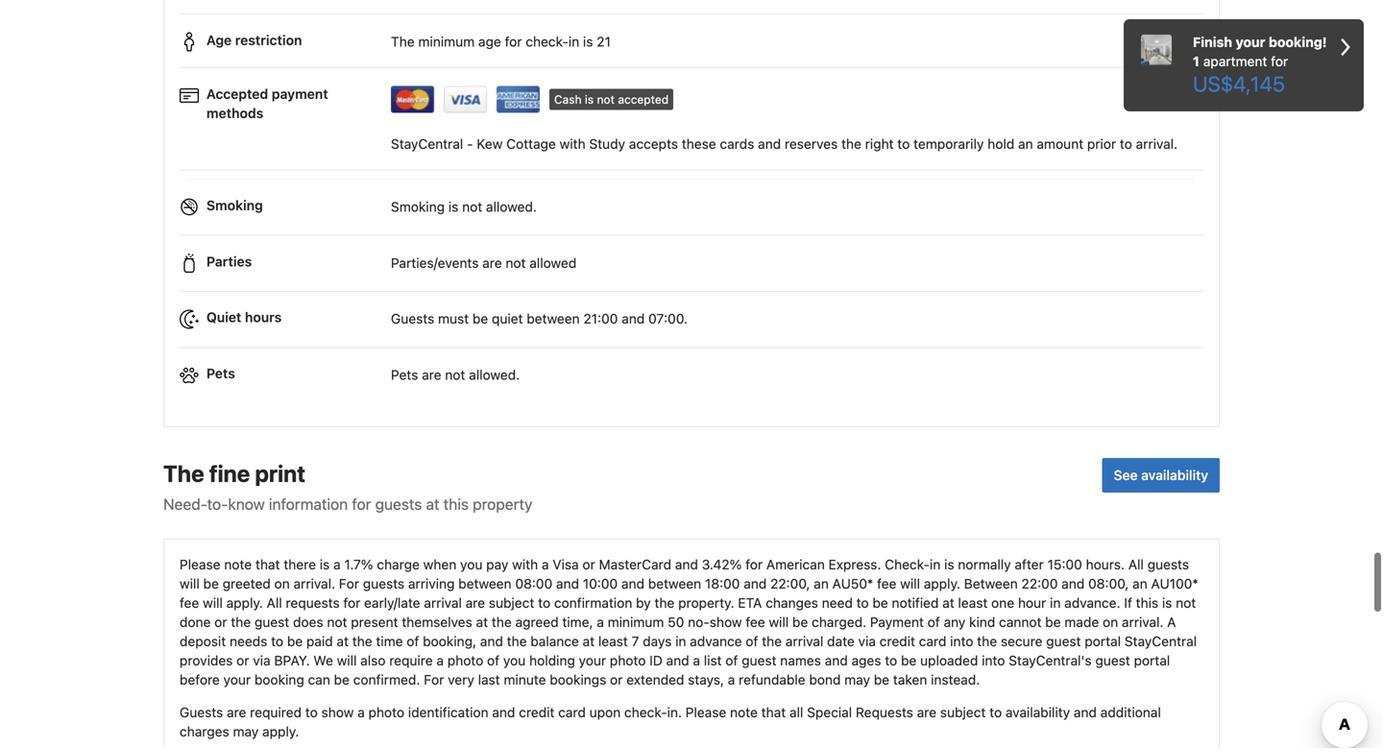 Task type: locate. For each thing, give the bounding box(es) containing it.
apply.
[[924, 576, 961, 592], [226, 595, 263, 611], [262, 724, 299, 740]]

1 horizontal spatial smoking
[[391, 199, 445, 215]]

accepted
[[618, 93, 669, 106]]

0 vertical spatial your
[[1236, 34, 1266, 50]]

between up by
[[649, 576, 702, 592]]

by
[[636, 595, 651, 611]]

allowed. for pets are not allowed.
[[469, 367, 520, 383]]

1 horizontal spatial this
[[1137, 595, 1159, 611]]

1 vertical spatial least
[[599, 634, 628, 650]]

2 horizontal spatial fee
[[878, 576, 897, 592]]

card inside please note that there is a 1.7% charge when you pay with a visa or mastercard and 3.42% for american express. check-in is normally after 15:00 hours. all guests will be greeted on arrival. for guests arriving between 08:00 and 10:00 and between 18:00 and 22:00, an au50* fee will apply. between 22:00 and 08:00, an au100* fee will apply. all requests for early/late arrival are subject to confirmation by the property. eta changes need to be notified at least one hour in advance. if this is not done or the guest does not present themselves at the agreed time, a minimum 50 no-show fee will be charged. payment of any kind cannot be made on arrival. a deposit needs to be paid at the time of booking, and the balance at least 7 days in advance of the arrival date via credit card into the secure guest portal staycentral provides or via bpay. we will also require a photo of you holding your photo id and a list of guest names and ages to be uploaded into staycentral's guest portal before your booking can be confirmed. for very last minute bookings or extended stays, a refundable bond may be taken instead.
[[919, 634, 947, 650]]

pets for pets are not allowed.
[[391, 367, 418, 383]]

at right paid
[[337, 634, 349, 650]]

you left the 'pay'
[[460, 557, 483, 573]]

via down needs
[[253, 653, 271, 669]]

1 horizontal spatial pets
[[391, 367, 418, 383]]

arrival up names at the right bottom of page
[[786, 634, 824, 650]]

1 horizontal spatial please
[[686, 705, 727, 721]]

prior
[[1088, 136, 1117, 152]]

the
[[391, 33, 415, 49], [163, 460, 204, 487]]

1 horizontal spatial check-
[[625, 705, 668, 721]]

your up bookings
[[579, 653, 607, 669]]

is right there
[[320, 557, 330, 573]]

credit inside please note that there is a 1.7% charge when you pay with a visa or mastercard and 3.42% for american express. check-in is normally after 15:00 hours. all guests will be greeted on arrival. for guests arriving between 08:00 and 10:00 and between 18:00 and 22:00, an au50* fee will apply. between 22:00 and 08:00, an au100* fee will apply. all requests for early/late arrival are subject to confirmation by the property. eta changes need to be notified at least one hour in advance. if this is not done or the guest does not present themselves at the agreed time, a minimum 50 no-show fee will be charged. payment of any kind cannot be made on arrival. a deposit needs to be paid at the time of booking, and the balance at least 7 days in advance of the arrival date via credit card into the secure guest portal staycentral provides or via bpay. we will also require a photo of you holding your photo id and a list of guest names and ages to be uploaded into staycentral's guest portal before your booking can be confirmed. for very last minute bookings or extended stays, a refundable bond may be taken instead.
[[880, 634, 916, 650]]

be up bpay.
[[287, 634, 303, 650]]

0 vertical spatial arrival.
[[1137, 136, 1178, 152]]

not down au100*
[[1177, 595, 1197, 611]]

0 vertical spatial via
[[859, 634, 876, 650]]

0 horizontal spatial show
[[322, 705, 354, 721]]

1 horizontal spatial show
[[710, 615, 743, 631]]

0 horizontal spatial portal
[[1085, 634, 1122, 650]]

08:00,
[[1089, 576, 1130, 592]]

subject
[[489, 595, 535, 611], [941, 705, 986, 721]]

note inside please note that there is a 1.7% charge when you pay with a visa or mastercard and 3.42% for american express. check-in is normally after 15:00 hours. all guests will be greeted on arrival. for guests arriving between 08:00 and 10:00 and between 18:00 and 22:00, an au50* fee will apply. between 22:00 and 08:00, an au100* fee will apply. all requests for early/late arrival are subject to confirmation by the property. eta changes need to be notified at least one hour in advance. if this is not done or the guest does not present themselves at the agreed time, a minimum 50 no-show fee will be charged. payment of any kind cannot be made on arrival. a deposit needs to be paid at the time of booking, and the balance at least 7 days in advance of the arrival date via credit card into the secure guest portal staycentral provides or via bpay. we will also require a photo of you holding your photo id and a list of guest names and ages to be uploaded into staycentral's guest portal before your booking can be confirmed. for very last minute bookings or extended stays, a refundable bond may be taken instead.
[[224, 557, 252, 573]]

1 horizontal spatial arrival
[[786, 634, 824, 650]]

0 vertical spatial allowed.
[[486, 199, 537, 215]]

that left all at bottom right
[[762, 705, 786, 721]]

1 vertical spatial guests
[[180, 705, 223, 721]]

the inside the fine print need-to-know information for guests at this property
[[163, 460, 204, 487]]

1 vertical spatial all
[[267, 595, 282, 611]]

1 vertical spatial arrival
[[786, 634, 824, 650]]

check-
[[526, 33, 569, 49], [625, 705, 668, 721]]

guests inside guests are required to show a photo identification and credit card upon check-in. please note that all special requests are subject to availability and additional charges may apply.
[[180, 705, 223, 721]]

for right age
[[505, 33, 522, 49]]

normally
[[959, 557, 1012, 573]]

2 horizontal spatial your
[[1236, 34, 1266, 50]]

1 vertical spatial credit
[[519, 705, 555, 721]]

guests must be quiet between 21:00 and 07:00.
[[391, 311, 688, 327]]

guests are required to show a photo identification and credit card upon check-in. please note that all special requests are subject to availability and additional charges may apply.
[[180, 705, 1162, 740]]

fee up done
[[180, 595, 199, 611]]

1 horizontal spatial the
[[391, 33, 415, 49]]

this inside please note that there is a 1.7% charge when you pay with a visa or mastercard and 3.42% for american express. check-in is normally after 15:00 hours. all guests will be greeted on arrival. for guests arriving between 08:00 and 10:00 and between 18:00 and 22:00, an au50* fee will apply. between 22:00 and 08:00, an au100* fee will apply. all requests for early/late arrival are subject to confirmation by the property. eta changes need to be notified at least one hour in advance. if this is not done or the guest does not present themselves at the agreed time, a minimum 50 no-show fee will be charged. payment of any kind cannot be made on arrival. a deposit needs to be paid at the time of booking, and the balance at least 7 days in advance of the arrival date via credit card into the secure guest portal staycentral provides or via bpay. we will also require a photo of you holding your photo id and a list of guest names and ages to be uploaded into staycentral's guest portal before your booking can be confirmed. for very last minute bookings or extended stays, a refundable bond may be taken instead.
[[1137, 595, 1159, 611]]

of right the advance
[[746, 634, 759, 650]]

1 vertical spatial card
[[559, 705, 586, 721]]

a left list
[[693, 653, 701, 669]]

1 vertical spatial please
[[686, 705, 727, 721]]

that
[[256, 557, 280, 573], [762, 705, 786, 721]]

you up minute
[[504, 653, 526, 669]]

between
[[527, 311, 580, 327], [459, 576, 512, 592], [649, 576, 702, 592]]

1 vertical spatial subject
[[941, 705, 986, 721]]

with up 08:00
[[512, 557, 538, 573]]

0 horizontal spatial card
[[559, 705, 586, 721]]

1 vertical spatial with
[[512, 557, 538, 573]]

of left any
[[928, 615, 941, 631]]

staycentral left the -
[[391, 136, 464, 152]]

the down agreed
[[507, 634, 527, 650]]

notified
[[892, 595, 939, 611]]

with left study
[[560, 136, 586, 152]]

all
[[1129, 557, 1145, 573], [267, 595, 282, 611]]

hold
[[988, 136, 1015, 152]]

0 vertical spatial minimum
[[418, 33, 475, 49]]

the up needs
[[231, 615, 251, 631]]

accepted payment methods and conditions element
[[180, 76, 1204, 120]]

0 horizontal spatial into
[[951, 634, 974, 650]]

ages
[[852, 653, 882, 669]]

may down ages
[[845, 672, 871, 688]]

is right cash
[[585, 93, 594, 106]]

arrival up 'themselves'
[[424, 595, 462, 611]]

and left additional
[[1074, 705, 1097, 721]]

last
[[478, 672, 500, 688]]

0 vertical spatial for
[[339, 576, 359, 592]]

0 horizontal spatial availability
[[1006, 705, 1071, 721]]

the left right
[[842, 136, 862, 152]]

0 horizontal spatial note
[[224, 557, 252, 573]]

are right parties/events
[[483, 255, 502, 271]]

be down hour
[[1046, 615, 1062, 631]]

cash is not accepted
[[555, 93, 669, 106]]

availability inside guests are required to show a photo identification and credit card upon check-in. please note that all special requests are subject to availability and additional charges may apply.
[[1006, 705, 1071, 721]]

0 horizontal spatial credit
[[519, 705, 555, 721]]

1 vertical spatial this
[[1137, 595, 1159, 611]]

a down confirmed. at the left of page
[[358, 705, 365, 721]]

0 horizontal spatial the
[[163, 460, 204, 487]]

0 vertical spatial credit
[[880, 634, 916, 650]]

0 vertical spatial fee
[[878, 576, 897, 592]]

and down 15:00
[[1062, 576, 1085, 592]]

1 vertical spatial note
[[731, 705, 758, 721]]

least up kind
[[959, 595, 988, 611]]

1 vertical spatial check-
[[625, 705, 668, 721]]

1 horizontal spatial staycentral
[[1125, 634, 1198, 650]]

arrival. up requests
[[294, 576, 335, 592]]

0 horizontal spatial smoking
[[207, 197, 263, 213]]

0 vertical spatial that
[[256, 557, 280, 573]]

0 horizontal spatial this
[[444, 496, 469, 514]]

0 vertical spatial guests
[[375, 496, 422, 514]]

allowed. down quiet
[[469, 367, 520, 383]]

into down secure
[[982, 653, 1006, 669]]

1 vertical spatial staycentral
[[1125, 634, 1198, 650]]

0 horizontal spatial between
[[459, 576, 512, 592]]

need
[[822, 595, 853, 611]]

staycentral inside please note that there is a 1.7% charge when you pay with a visa or mastercard and 3.42% for american express. check-in is normally after 15:00 hours. all guests will be greeted on arrival. for guests arriving between 08:00 and 10:00 and between 18:00 and 22:00, an au50* fee will apply. between 22:00 and 08:00, an au100* fee will apply. all requests for early/late arrival are subject to confirmation by the property. eta changes need to be notified at least one hour in advance. if this is not done or the guest does not present themselves at the agreed time, a minimum 50 no-show fee will be charged. payment of any kind cannot be made on arrival. a deposit needs to be paid at the time of booking, and the balance at least 7 days in advance of the arrival date via credit card into the secure guest portal staycentral provides or via bpay. we will also require a photo of you holding your photo id and a list of guest names and ages to be uploaded into staycentral's guest portal before your booking can be confirmed. for very last minute bookings or extended stays, a refundable bond may be taken instead.
[[1125, 634, 1198, 650]]

photo down 7
[[610, 653, 646, 669]]

availability
[[1142, 468, 1209, 484], [1006, 705, 1071, 721]]

arriving
[[408, 576, 455, 592]]

0 vertical spatial may
[[845, 672, 871, 688]]

availability inside button
[[1142, 468, 1209, 484]]

staycentral
[[391, 136, 464, 152], [1125, 634, 1198, 650]]

this
[[444, 496, 469, 514], [1137, 595, 1159, 611]]

may inside guests are required to show a photo identification and credit card upon check-in. please note that all special requests are subject to availability and additional charges may apply.
[[233, 724, 259, 740]]

0 horizontal spatial on
[[275, 576, 290, 592]]

to-
[[207, 496, 228, 514]]

1 horizontal spatial subject
[[941, 705, 986, 721]]

holding
[[530, 653, 576, 669]]

guests for guests are required to show a photo identification and credit card upon check-in. please note that all special requests are subject to availability and additional charges may apply.
[[180, 705, 223, 721]]

2 vertical spatial fee
[[746, 615, 766, 631]]

parties
[[207, 254, 252, 269]]

1 horizontal spatial with
[[560, 136, 586, 152]]

via
[[859, 634, 876, 650], [253, 653, 271, 669]]

fine
[[209, 460, 250, 487]]

card up uploaded
[[919, 634, 947, 650]]

required
[[250, 705, 302, 721]]

present
[[351, 615, 398, 631]]

card inside guests are required to show a photo identification and credit card upon check-in. please note that all special requests are subject to availability and additional charges may apply.
[[559, 705, 586, 721]]

greeted
[[223, 576, 271, 592]]

guests left must
[[391, 311, 435, 327]]

be
[[473, 311, 488, 327], [203, 576, 219, 592], [873, 595, 889, 611], [793, 615, 809, 631], [1046, 615, 1062, 631], [287, 634, 303, 650], [902, 653, 917, 669], [334, 672, 350, 688], [874, 672, 890, 688]]

0 horizontal spatial staycentral
[[391, 136, 464, 152]]

1 horizontal spatial on
[[1103, 615, 1119, 631]]

arrival. down if
[[1123, 615, 1164, 631]]

rightchevron image
[[1342, 33, 1351, 62]]

for left very
[[424, 672, 444, 688]]

note inside guests are required to show a photo identification and credit card upon check-in. please note that all special requests are subject to availability and additional charges may apply.
[[731, 705, 758, 721]]

the for fine
[[163, 460, 204, 487]]

1 horizontal spatial minimum
[[608, 615, 665, 631]]

very
[[448, 672, 475, 688]]

0 horizontal spatial an
[[814, 576, 829, 592]]

mastercard image
[[391, 86, 435, 113]]

quiet
[[492, 311, 523, 327]]

for
[[505, 33, 522, 49], [1272, 53, 1289, 69], [352, 496, 371, 514], [746, 557, 763, 573], [344, 595, 361, 611]]

an right 08:00,
[[1133, 576, 1148, 592]]

1 vertical spatial that
[[762, 705, 786, 721]]

1 horizontal spatial that
[[762, 705, 786, 721]]

1 vertical spatial guests
[[1148, 557, 1190, 573]]

show
[[710, 615, 743, 631], [322, 705, 354, 721]]

card
[[919, 634, 947, 650], [559, 705, 586, 721]]

08:00
[[516, 576, 553, 592]]

for inside finish your booking! 1 apartment for us$4,145
[[1272, 53, 1289, 69]]

extended
[[627, 672, 685, 688]]

apply. up notified
[[924, 576, 961, 592]]

with
[[560, 136, 586, 152], [512, 557, 538, 573]]

is up 'a'
[[1163, 595, 1173, 611]]

1 vertical spatial arrival.
[[294, 576, 335, 592]]

18:00
[[705, 576, 740, 592]]

allowed. up parties/events are not allowed
[[486, 199, 537, 215]]

1 vertical spatial via
[[253, 653, 271, 669]]

minimum up 7
[[608, 615, 665, 631]]

into down any
[[951, 634, 974, 650]]

least left 7
[[599, 634, 628, 650]]

1 horizontal spatial portal
[[1135, 653, 1171, 669]]

minimum
[[418, 33, 475, 49], [608, 615, 665, 631]]

this right if
[[1137, 595, 1159, 611]]

or up 'upon'
[[610, 672, 623, 688]]

for right 3.42% on the bottom right
[[746, 557, 763, 573]]

at
[[426, 496, 440, 514], [943, 595, 955, 611], [476, 615, 488, 631], [337, 634, 349, 650], [583, 634, 595, 650]]

1 vertical spatial availability
[[1006, 705, 1071, 721]]

methods
[[207, 105, 264, 121]]

changes
[[766, 595, 819, 611]]

not inside accepted payment methods and conditions element
[[597, 93, 615, 106]]

temporarily
[[914, 136, 985, 152]]

payment
[[272, 86, 328, 102]]

note down refundable
[[731, 705, 758, 721]]

availability right see
[[1142, 468, 1209, 484]]

1 horizontal spatial note
[[731, 705, 758, 721]]

booking!
[[1270, 34, 1328, 50]]

note
[[224, 557, 252, 573], [731, 705, 758, 721]]

0 vertical spatial the
[[391, 33, 415, 49]]

not for parties/events
[[506, 255, 526, 271]]

in
[[569, 33, 580, 49], [930, 557, 941, 573], [1051, 595, 1061, 611], [676, 634, 687, 650]]

note up the greeted
[[224, 557, 252, 573]]

be down changes
[[793, 615, 809, 631]]

2 horizontal spatial an
[[1133, 576, 1148, 592]]

also
[[361, 653, 386, 669]]

hour
[[1019, 595, 1047, 611]]

you
[[460, 557, 483, 573], [504, 653, 526, 669]]

of
[[928, 615, 941, 631], [407, 634, 419, 650], [746, 634, 759, 650], [487, 653, 500, 669], [726, 653, 738, 669]]

fee down check-
[[878, 576, 897, 592]]

the minimum age for check-in is 21
[[391, 33, 611, 49]]

show inside guests are required to show a photo identification and credit card upon check-in. please note that all special requests are subject to availability and additional charges may apply.
[[322, 705, 354, 721]]

guest
[[255, 615, 290, 631], [1047, 634, 1082, 650], [742, 653, 777, 669], [1096, 653, 1131, 669]]

in.
[[668, 705, 682, 721]]

1 horizontal spatial into
[[982, 653, 1006, 669]]

is left 21
[[583, 33, 593, 49]]

1 horizontal spatial all
[[1129, 557, 1145, 573]]

age
[[207, 32, 232, 48]]

0 vertical spatial card
[[919, 634, 947, 650]]

check- left 21
[[526, 33, 569, 49]]

1 horizontal spatial your
[[579, 653, 607, 669]]

0 vertical spatial this
[[444, 496, 469, 514]]

fee down the eta
[[746, 615, 766, 631]]

0 horizontal spatial please
[[180, 557, 221, 573]]

are down must
[[422, 367, 442, 383]]

is up parties/events
[[449, 199, 459, 215]]

an right hold
[[1019, 136, 1034, 152]]

or up 10:00
[[583, 557, 596, 573]]

guests up charges
[[180, 705, 223, 721]]

an up need
[[814, 576, 829, 592]]

guest down made
[[1096, 653, 1131, 669]]

1 vertical spatial minimum
[[608, 615, 665, 631]]

requests
[[856, 705, 914, 721]]

photo
[[448, 653, 484, 669], [610, 653, 646, 669], [369, 705, 405, 721]]

deposit
[[180, 634, 226, 650]]

1 vertical spatial the
[[163, 460, 204, 487]]

of up require in the bottom of the page
[[407, 634, 419, 650]]

to up agreed
[[538, 595, 551, 611]]

cannot
[[1000, 615, 1042, 631]]

0 horizontal spatial guests
[[180, 705, 223, 721]]

all right hours.
[[1129, 557, 1145, 573]]

0 horizontal spatial photo
[[369, 705, 405, 721]]

see availability button
[[1103, 459, 1221, 493]]

are for to
[[227, 705, 246, 721]]

with inside please note that there is a 1.7% charge when you pay with a visa or mastercard and 3.42% for american express. check-in is normally after 15:00 hours. all guests will be greeted on arrival. for guests arriving between 08:00 and 10:00 and between 18:00 and 22:00, an au50* fee will apply. between 22:00 and 08:00, an au100* fee will apply. all requests for early/late arrival are subject to confirmation by the property. eta changes need to be notified at least one hour in advance. if this is not done or the guest does not present themselves at the agreed time, a minimum 50 no-show fee will be charged. payment of any kind cannot be made on arrival. a deposit needs to be paid at the time of booking, and the balance at least 7 days in advance of the arrival date via credit card into the secure guest portal staycentral provides or via bpay. we will also require a photo of you holding your photo id and a list of guest names and ages to be uploaded into staycentral's guest portal before your booking can be confirmed. for very last minute bookings or extended stays, a refundable bond may be taken instead.
[[512, 557, 538, 573]]

a inside guests are required to show a photo identification and credit card upon check-in. please note that all special requests are subject to availability and additional charges may apply.
[[358, 705, 365, 721]]

0 horizontal spatial pets
[[207, 366, 235, 382]]

0 horizontal spatial may
[[233, 724, 259, 740]]

1 horizontal spatial you
[[504, 653, 526, 669]]

advance
[[690, 634, 743, 650]]

and up the eta
[[744, 576, 767, 592]]

portal down 'a'
[[1135, 653, 1171, 669]]

between right quiet
[[527, 311, 580, 327]]

1 vertical spatial for
[[424, 672, 444, 688]]

paid
[[307, 634, 333, 650]]

0 vertical spatial please
[[180, 557, 221, 573]]

photo up very
[[448, 653, 484, 669]]

0 vertical spatial availability
[[1142, 468, 1209, 484]]

1 horizontal spatial guests
[[391, 311, 435, 327]]

between down the 'pay'
[[459, 576, 512, 592]]

1 horizontal spatial credit
[[880, 634, 916, 650]]

is inside accepted payment methods and conditions element
[[585, 93, 594, 106]]

0 vertical spatial on
[[275, 576, 290, 592]]

21:00
[[584, 311, 618, 327]]

0 horizontal spatial you
[[460, 557, 483, 573]]

finish
[[1194, 34, 1233, 50]]

no-
[[688, 615, 710, 631]]

0 horizontal spatial subject
[[489, 595, 535, 611]]

not up parties/events are not allowed
[[462, 199, 483, 215]]

these
[[682, 136, 717, 152]]

apartment
[[1204, 53, 1268, 69]]

accepts
[[629, 136, 679, 152]]

reserves
[[785, 136, 838, 152]]

at down the 'time,'
[[583, 634, 595, 650]]

cash
[[555, 93, 582, 106]]

in down 50
[[676, 634, 687, 650]]

know
[[228, 496, 265, 514]]

your up apartment
[[1236, 34, 1266, 50]]

please inside guests are required to show a photo identification and credit card upon check-in. please note that all special requests are subject to availability and additional charges may apply.
[[686, 705, 727, 721]]

are for allowed.
[[422, 367, 442, 383]]

for down the booking!
[[1272, 53, 1289, 69]]

0 vertical spatial show
[[710, 615, 743, 631]]

smoking is not allowed.
[[391, 199, 537, 215]]

please
[[180, 557, 221, 573], [686, 705, 727, 721]]

0 vertical spatial into
[[951, 634, 974, 650]]



Task type: vqa. For each thing, say whether or not it's contained in the screenshot.


Task type: describe. For each thing, give the bounding box(es) containing it.
to down the can
[[305, 705, 318, 721]]

at up any
[[943, 595, 955, 611]]

1 horizontal spatial via
[[859, 634, 876, 650]]

0 horizontal spatial for
[[339, 576, 359, 592]]

credit inside guests are required to show a photo identification and credit card upon check-in. please note that all special requests are subject to availability and additional charges may apply.
[[519, 705, 555, 721]]

subject inside guests are required to show a photo identification and credit card upon check-in. please note that all special requests are subject to availability and additional charges may apply.
[[941, 705, 986, 721]]

visa image
[[444, 86, 488, 113]]

0 horizontal spatial arrival
[[424, 595, 462, 611]]

1 vertical spatial portal
[[1135, 653, 1171, 669]]

1 horizontal spatial fee
[[746, 615, 766, 631]]

1 vertical spatial fee
[[180, 595, 199, 611]]

amount
[[1037, 136, 1084, 152]]

subject inside please note that there is a 1.7% charge when you pay with a visa or mastercard and 3.42% for american express. check-in is normally after 15:00 hours. all guests will be greeted on arrival. for guests arriving between 08:00 and 10:00 and between 18:00 and 22:00, an au50* fee will apply. between 22:00 and 08:00, an au100* fee will apply. all requests for early/late arrival are subject to confirmation by the property. eta changes need to be notified at least one hour in advance. if this is not done or the guest does not present themselves at the agreed time, a minimum 50 no-show fee will be charged. payment of any kind cannot be made on arrival. a deposit needs to be paid at the time of booking, and the balance at least 7 days in advance of the arrival date via credit card into the secure guest portal staycentral provides or via bpay. we will also require a photo of you holding your photo id and a list of guest names and ages to be uploaded into staycentral's guest portal before your booking can be confirmed. for very last minute bookings or extended stays, a refundable bond may be taken instead.
[[489, 595, 535, 611]]

0 vertical spatial least
[[959, 595, 988, 611]]

special
[[807, 705, 853, 721]]

to right ages
[[885, 653, 898, 669]]

the left agreed
[[492, 615, 512, 631]]

au50*
[[833, 576, 874, 592]]

the down kind
[[978, 634, 998, 650]]

the up also at the bottom
[[353, 634, 373, 650]]

express.
[[829, 557, 882, 573]]

confirmed.
[[353, 672, 420, 688]]

be right the can
[[334, 672, 350, 688]]

are down taken
[[918, 705, 937, 721]]

0 vertical spatial apply.
[[924, 576, 961, 592]]

the right by
[[655, 595, 675, 611]]

smoking for smoking is not allowed.
[[391, 199, 445, 215]]

in right hour
[[1051, 595, 1061, 611]]

require
[[390, 653, 433, 669]]

minimum inside please note that there is a 1.7% charge when you pay with a visa or mastercard and 3.42% for american express. check-in is normally after 15:00 hours. all guests will be greeted on arrival. for guests arriving between 08:00 and 10:00 and between 18:00 and 22:00, an au50* fee will apply. between 22:00 and 08:00, an au100* fee will apply. all requests for early/late arrival are subject to confirmation by the property. eta changes need to be notified at least one hour in advance. if this is not done or the guest does not present themselves at the agreed time, a minimum 50 no-show fee will be charged. payment of any kind cannot be made on arrival. a deposit needs to be paid at the time of booking, and the balance at least 7 days in advance of the arrival date via credit card into the secure guest portal staycentral provides or via bpay. we will also require a photo of you holding your photo id and a list of guest names and ages to be uploaded into staycentral's guest portal before your booking can be confirmed. for very last minute bookings or extended stays, a refundable bond may be taken instead.
[[608, 615, 665, 631]]

booking,
[[423, 634, 477, 650]]

guest up the staycentral's
[[1047, 634, 1082, 650]]

1 vertical spatial into
[[982, 653, 1006, 669]]

that inside guests are required to show a photo identification and credit card upon check-in. please note that all special requests are subject to availability and additional charges may apply.
[[762, 705, 786, 721]]

not for smoking
[[462, 199, 483, 215]]

guest up refundable
[[742, 653, 777, 669]]

0 horizontal spatial via
[[253, 653, 271, 669]]

accepted
[[207, 86, 268, 102]]

0 vertical spatial all
[[1129, 557, 1145, 573]]

guests inside the fine print need-to-know information for guests at this property
[[375, 496, 422, 514]]

be up taken
[[902, 653, 917, 669]]

this inside the fine print need-to-know information for guests at this property
[[444, 496, 469, 514]]

done
[[180, 615, 211, 631]]

a left 1.7%
[[334, 557, 341, 573]]

and down mastercard at the bottom of page
[[622, 576, 645, 592]]

guest up needs
[[255, 615, 290, 631]]

0 vertical spatial with
[[560, 136, 586, 152]]

at inside the fine print need-to-know information for guests at this property
[[426, 496, 440, 514]]

allowed. for smoking is not allowed.
[[486, 199, 537, 215]]

hours.
[[1087, 557, 1125, 573]]

after
[[1015, 557, 1044, 573]]

print
[[255, 460, 306, 487]]

hours
[[245, 310, 282, 326]]

to right right
[[898, 136, 910, 152]]

if
[[1125, 595, 1133, 611]]

be up payment
[[873, 595, 889, 611]]

0 vertical spatial check-
[[526, 33, 569, 49]]

balance
[[531, 634, 579, 650]]

and down visa
[[556, 576, 580, 592]]

and right id
[[667, 653, 690, 669]]

id
[[650, 653, 663, 669]]

guests for guests must be quiet between 21:00 and 07:00.
[[391, 311, 435, 327]]

finish your booking! 1 apartment for us$4,145
[[1194, 34, 1328, 96]]

and right cards
[[758, 136, 782, 152]]

for up present
[[344, 595, 361, 611]]

a right the stays,
[[728, 672, 736, 688]]

see availability
[[1114, 468, 1209, 484]]

staycentral's
[[1009, 653, 1092, 669]]

2 horizontal spatial between
[[649, 576, 702, 592]]

that inside please note that there is a 1.7% charge when you pay with a visa or mastercard and 3.42% for american express. check-in is normally after 15:00 hours. all guests will be greeted on arrival. for guests arriving between 08:00 and 10:00 and between 18:00 and 22:00, an au50* fee will apply. between 22:00 and 08:00, an au100* fee will apply. all requests for early/late arrival are subject to confirmation by the property. eta changes need to be notified at least one hour in advance. if this is not done or the guest does not present themselves at the agreed time, a minimum 50 no-show fee will be charged. payment of any kind cannot be made on arrival. a deposit needs to be paid at the time of booking, and the balance at least 7 days in advance of the arrival date via credit card into the secure guest portal staycentral provides or via bpay. we will also require a photo of you holding your photo id and a list of guest names and ages to be uploaded into staycentral's guest portal before your booking can be confirmed. for very last minute bookings or extended stays, a refundable bond may be taken instead.
[[256, 557, 280, 573]]

please inside please note that there is a 1.7% charge when you pay with a visa or mastercard and 3.42% for american express. check-in is normally after 15:00 hours. all guests will be greeted on arrival. for guests arriving between 08:00 and 10:00 and between 18:00 and 22:00, an au50* fee will apply. between 22:00 and 08:00, an au100* fee will apply. all requests for early/late arrival are subject to confirmation by the property. eta changes need to be notified at least one hour in advance. if this is not done or the guest does not present themselves at the agreed time, a minimum 50 no-show fee will be charged. payment of any kind cannot be made on arrival. a deposit needs to be paid at the time of booking, and the balance at least 7 days in advance of the arrival date via credit card into the secure guest portal staycentral provides or via bpay. we will also require a photo of you holding your photo id and a list of guest names and ages to be uploaded into staycentral's guest portal before your booking can be confirmed. for very last minute bookings or extended stays, a refundable bond may be taken instead.
[[180, 557, 221, 573]]

of up last
[[487, 653, 500, 669]]

0 horizontal spatial your
[[224, 672, 251, 688]]

information
[[269, 496, 348, 514]]

apply. inside guests are required to show a photo identification and credit card upon check-in. please note that all special requests are subject to availability and additional charges may apply.
[[262, 724, 299, 740]]

0 horizontal spatial least
[[599, 634, 628, 650]]

confirmation
[[554, 595, 633, 611]]

must
[[438, 311, 469, 327]]

1 vertical spatial apply.
[[226, 595, 263, 611]]

and left 3.42% on the bottom right
[[675, 557, 699, 573]]

1 horizontal spatial between
[[527, 311, 580, 327]]

pets for pets
[[207, 366, 235, 382]]

date
[[828, 634, 855, 650]]

a left visa
[[542, 557, 549, 573]]

and right 21:00
[[622, 311, 645, 327]]

restriction
[[235, 32, 302, 48]]

-
[[467, 136, 473, 152]]

a down "confirmation"
[[597, 615, 604, 631]]

22:00,
[[771, 576, 811, 592]]

21
[[597, 33, 611, 49]]

early/late
[[364, 595, 421, 611]]

uploaded
[[921, 653, 979, 669]]

or right done
[[215, 615, 227, 631]]

see
[[1114, 468, 1138, 484]]

between
[[965, 576, 1018, 592]]

the up names at the right bottom of page
[[762, 634, 782, 650]]

to down secure
[[990, 705, 1003, 721]]

may inside please note that there is a 1.7% charge when you pay with a visa or mastercard and 3.42% for american express. check-in is normally after 15:00 hours. all guests will be greeted on arrival. for guests arriving between 08:00 and 10:00 and between 18:00 and 22:00, an au50* fee will apply. between 22:00 and 08:00, an au100* fee will apply. all requests for early/late arrival are subject to confirmation by the property. eta changes need to be notified at least one hour in advance. if this is not done or the guest does not present themselves at the agreed time, a minimum 50 no-show fee will be charged. payment of any kind cannot be made on arrival. a deposit needs to be paid at the time of booking, and the balance at least 7 days in advance of the arrival date via credit card into the secure guest portal staycentral provides or via bpay. we will also require a photo of you holding your photo id and a list of guest names and ages to be uploaded into staycentral's guest portal before your booking can be confirmed. for very last minute bookings or extended stays, a refundable bond may be taken instead.
[[845, 672, 871, 688]]

0 vertical spatial staycentral
[[391, 136, 464, 152]]

before
[[180, 672, 220, 688]]

bond
[[810, 672, 841, 688]]

and up last
[[480, 634, 503, 650]]

right
[[866, 136, 894, 152]]

accepted payment methods
[[207, 86, 328, 121]]

parties/events
[[391, 255, 479, 271]]

not up paid
[[327, 615, 347, 631]]

secure
[[1001, 634, 1043, 650]]

american express image
[[497, 86, 541, 113]]

payment
[[871, 615, 925, 631]]

instead.
[[931, 672, 981, 688]]

your inside finish your booking! 1 apartment for us$4,145
[[1236, 34, 1266, 50]]

cards
[[720, 136, 755, 152]]

a
[[1168, 615, 1177, 631]]

be right must
[[473, 311, 488, 327]]

advance.
[[1065, 595, 1121, 611]]

there
[[284, 557, 316, 573]]

refundable
[[739, 672, 806, 688]]

us$4,145
[[1194, 71, 1286, 96]]

0 horizontal spatial minimum
[[418, 33, 475, 49]]

cottage
[[507, 136, 556, 152]]

and down date
[[825, 653, 848, 669]]

quiet
[[207, 310, 242, 326]]

1
[[1194, 53, 1200, 69]]

show inside please note that there is a 1.7% charge when you pay with a visa or mastercard and 3.42% for american express. check-in is normally after 15:00 hours. all guests will be greeted on arrival. for guests arriving between 08:00 and 10:00 and between 18:00 and 22:00, an au50* fee will apply. between 22:00 and 08:00, an au100* fee will apply. all requests for early/late arrival are subject to confirmation by the property. eta changes need to be notified at least one hour in advance. if this is not done or the guest does not present themselves at the agreed time, a minimum 50 no-show fee will be charged. payment of any kind cannot be made on arrival. a deposit needs to be paid at the time of booking, and the balance at least 7 days in advance of the arrival date via credit card into the secure guest portal staycentral provides or via bpay. we will also require a photo of you holding your photo id and a list of guest names and ages to be uploaded into staycentral's guest portal before your booking can be confirmed. for very last minute bookings or extended stays, a refundable bond may be taken instead.
[[710, 615, 743, 631]]

requests
[[286, 595, 340, 611]]

check- inside guests are required to show a photo identification and credit card upon check-in. please note that all special requests are subject to availability and additional charges may apply.
[[625, 705, 668, 721]]

study
[[590, 136, 626, 152]]

or down needs
[[237, 653, 249, 669]]

for inside the fine print need-to-know information for guests at this property
[[352, 496, 371, 514]]

kew
[[477, 136, 503, 152]]

at up the booking,
[[476, 615, 488, 631]]

photo inside guests are required to show a photo identification and credit card upon check-in. please note that all special requests are subject to availability and additional charges may apply.
[[369, 705, 405, 721]]

1 horizontal spatial photo
[[448, 653, 484, 669]]

visa
[[553, 557, 579, 573]]

charged.
[[812, 615, 867, 631]]

stays,
[[688, 672, 725, 688]]

days
[[643, 634, 672, 650]]

one
[[992, 595, 1015, 611]]

are inside please note that there is a 1.7% charge when you pay with a visa or mastercard and 3.42% for american express. check-in is normally after 15:00 hours. all guests will be greeted on arrival. for guests arriving between 08:00 and 10:00 and between 18:00 and 22:00, an au50* fee will apply. between 22:00 and 08:00, an au100* fee will apply. all requests for early/late arrival are subject to confirmation by the property. eta changes need to be notified at least one hour in advance. if this is not done or the guest does not present themselves at the agreed time, a minimum 50 no-show fee will be charged. payment of any kind cannot be made on arrival. a deposit needs to be paid at the time of booking, and the balance at least 7 days in advance of the arrival date via credit card into the secure guest portal staycentral provides or via bpay. we will also require a photo of you holding your photo id and a list of guest names and ages to be uploaded into staycentral's guest portal before your booking can be confirmed. for very last minute bookings or extended stays, a refundable bond may be taken instead.
[[466, 595, 485, 611]]

1 horizontal spatial an
[[1019, 136, 1034, 152]]

to up bpay.
[[271, 634, 284, 650]]

identification
[[408, 705, 489, 721]]

themselves
[[402, 615, 473, 631]]

not for cash
[[597, 93, 615, 106]]

in up notified
[[930, 557, 941, 573]]

2 horizontal spatial photo
[[610, 653, 646, 669]]

0 vertical spatial portal
[[1085, 634, 1122, 650]]

2 vertical spatial arrival.
[[1123, 615, 1164, 631]]

3.42%
[[702, 557, 742, 573]]

check-
[[885, 557, 930, 573]]

and down last
[[492, 705, 516, 721]]

needs
[[230, 634, 268, 650]]

to down au50*
[[857, 595, 869, 611]]

the fine print need-to-know information for guests at this property
[[163, 460, 533, 514]]

all
[[790, 705, 804, 721]]

names
[[781, 653, 822, 669]]

not for pets
[[445, 367, 466, 383]]

need-
[[163, 496, 207, 514]]

15:00
[[1048, 557, 1083, 573]]

please note that there is a 1.7% charge when you pay with a visa or mastercard and 3.42% for american express. check-in is normally after 15:00 hours. all guests will be greeted on arrival. for guests arriving between 08:00 and 10:00 and between 18:00 and 22:00, an au50* fee will apply. between 22:00 and 08:00, an au100* fee will apply. all requests for early/late arrival are subject to confirmation by the property. eta changes need to be notified at least one hour in advance. if this is not done or the guest does not present themselves at the agreed time, a minimum 50 no-show fee will be charged. payment of any kind cannot be made on arrival. a deposit needs to be paid at the time of booking, and the balance at least 7 days in advance of the arrival date via credit card into the secure guest portal staycentral provides or via bpay. we will also require a photo of you holding your photo id and a list of guest names and ages to be uploaded into staycentral's guest portal before your booking can be confirmed. for very last minute bookings or extended stays, a refundable bond may be taken instead.
[[180, 557, 1199, 688]]

2 vertical spatial guests
[[363, 576, 405, 592]]

be left the greeted
[[203, 576, 219, 592]]

bookings
[[550, 672, 607, 688]]

staycentral - kew cottage with study accepts these cards and reserves the right to temporarily hold an amount prior to arrival.
[[391, 136, 1178, 152]]

in left 21
[[569, 33, 580, 49]]

of right list
[[726, 653, 738, 669]]

additional
[[1101, 705, 1162, 721]]

is left normally
[[945, 557, 955, 573]]

are for allowed
[[483, 255, 502, 271]]

smoking for smoking
[[207, 197, 263, 213]]

a down the booking,
[[437, 653, 444, 669]]

the for minimum
[[391, 33, 415, 49]]

22:00
[[1022, 576, 1059, 592]]

eta
[[738, 595, 763, 611]]

made
[[1065, 615, 1100, 631]]

be down ages
[[874, 672, 890, 688]]

10:00
[[583, 576, 618, 592]]

1 horizontal spatial for
[[424, 672, 444, 688]]

to right prior at the right of page
[[1121, 136, 1133, 152]]

upon
[[590, 705, 621, 721]]



